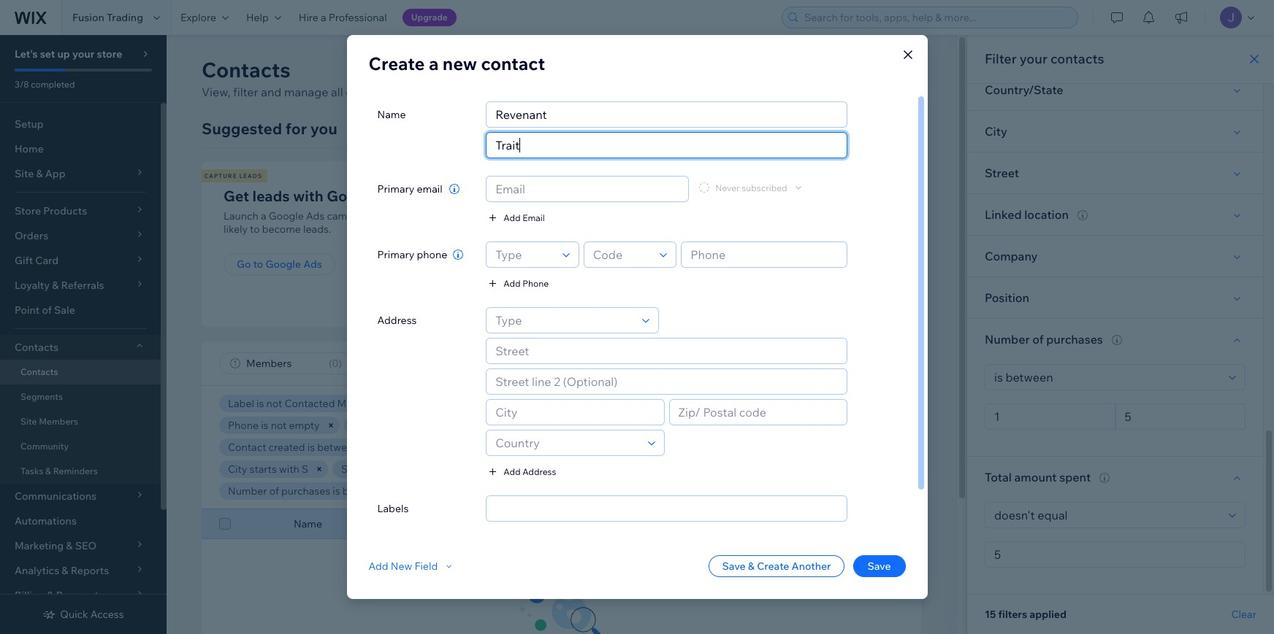 Task type: describe. For each thing, give the bounding box(es) containing it.
import contacts button
[[634, 254, 740, 275]]

your up country/state
[[1020, 50, 1048, 67]]

total amount spent is not 5
[[453, 485, 581, 498]]

select an option field for total amount spent
[[990, 503, 1225, 528]]

site's
[[386, 85, 413, 99]]

equal
[[577, 463, 604, 476]]

Email field
[[491, 177, 684, 202]]

subscribed
[[612, 397, 665, 411]]

street for street is not empty
[[341, 463, 371, 476]]

and down member status is not a member
[[424, 441, 442, 454]]

and down new
[[476, 85, 497, 99]]

site members link
[[0, 410, 161, 435]]

create inside button
[[757, 560, 789, 574]]

fusion
[[72, 11, 104, 24]]

manage
[[284, 85, 328, 99]]

quick access button
[[43, 609, 124, 622]]

to inside button
[[253, 258, 263, 271]]

0 vertical spatial contacts
[[1051, 50, 1104, 67]]

site members
[[20, 416, 78, 427]]

to left target
[[376, 210, 386, 223]]

new
[[391, 560, 412, 574]]

company
[[985, 249, 1038, 264]]

target
[[389, 210, 418, 223]]

15
[[985, 609, 996, 622]]

another
[[792, 560, 831, 574]]

of for number of purchases
[[1033, 332, 1044, 347]]

label is not contacted me and customers
[[228, 397, 427, 411]]

is left inactive
[[822, 397, 829, 411]]

create contact button
[[789, 57, 921, 83]]

grow your contact list add contacts by importing them via gmail or a csv file.
[[634, 187, 855, 236]]

0
[[332, 357, 339, 370]]

community link
[[0, 435, 161, 460]]

member status is not a member
[[353, 419, 504, 433]]

select an option field for number of purchases
[[990, 365, 1225, 390]]

tasks & reminders
[[20, 466, 98, 477]]

contacts inside grow your contact list add contacts by importing them via gmail or a csv file.
[[656, 210, 698, 223]]

location for linked location doesn't equal any of hickory drive
[[499, 463, 537, 476]]

add email
[[504, 212, 545, 223]]

( 0 )
[[329, 357, 342, 370]]

help button
[[237, 0, 290, 35]]

segments link
[[0, 385, 161, 410]]

of inside contacts view, filter and manage all of your site's customers and leads. learn more
[[346, 85, 357, 99]]

grow
[[634, 187, 672, 205]]

(
[[329, 357, 332, 370]]

save & create another button
[[709, 556, 844, 578]]

point
[[15, 304, 40, 317]]

0 vertical spatial clear
[[616, 486, 638, 497]]

street for street
[[985, 166, 1019, 180]]

access
[[90, 609, 124, 622]]

contacts up segments
[[20, 367, 58, 378]]

suggested for you
[[202, 119, 337, 138]]

site
[[20, 416, 37, 427]]

city for city
[[985, 124, 1007, 139]]

Code field
[[589, 243, 656, 267]]

leads. inside get leads with google ads launch a google ads campaign to target people likely to become leads.
[[303, 223, 331, 236]]

purchases for number of purchases is between 1 and 5
[[281, 485, 330, 498]]

add new field
[[369, 560, 438, 574]]

customers
[[375, 397, 427, 411]]

labels
[[377, 503, 409, 516]]

csv
[[634, 223, 655, 236]]

phone for phone
[[592, 518, 623, 531]]

gmail
[[807, 210, 834, 223]]

let's
[[15, 47, 38, 61]]

add for add email
[[504, 212, 521, 223]]

1 vertical spatial clear
[[1232, 609, 1257, 622]]

phone
[[417, 248, 447, 262]]

primary for primary phone
[[377, 248, 415, 262]]

campaign
[[327, 210, 374, 223]]

empty for street is not empty
[[401, 463, 432, 476]]

launch
[[224, 210, 259, 223]]

contacts
[[654, 172, 692, 180]]

add new field button
[[369, 560, 455, 574]]

is right the label
[[257, 397, 264, 411]]

become
[[262, 223, 301, 236]]

simon
[[625, 419, 656, 433]]

contacted
[[285, 397, 335, 411]]

location for linked location
[[1024, 208, 1069, 222]]

your inside grow your contact list add contacts by importing them via gmail or a csv file.
[[675, 187, 707, 205]]

capture
[[204, 172, 237, 180]]

amount for total amount spent
[[1015, 471, 1057, 485]]

import contacts
[[647, 258, 726, 271]]

field
[[415, 560, 438, 574]]

city for city starts with s
[[228, 463, 247, 476]]

explore
[[180, 11, 216, 24]]

contacts inside contacts view, filter and manage all of your site's customers and leads. learn more
[[202, 57, 291, 83]]

go to google ads
[[237, 258, 322, 271]]

reminders
[[53, 466, 98, 477]]

member for member status is not a member
[[353, 419, 393, 433]]

sidebar element
[[0, 35, 167, 635]]

0 horizontal spatial contact
[[228, 441, 266, 454]]

not down doesn't
[[557, 485, 573, 498]]

email inside add email button
[[523, 212, 545, 223]]

& for create
[[748, 560, 755, 574]]

Unsaved view field
[[242, 354, 324, 374]]

is left never
[[573, 397, 581, 411]]

contacts view, filter and manage all of your site's customers and leads. learn more
[[202, 57, 596, 99]]

filter
[[233, 85, 258, 99]]

let's set up your store
[[15, 47, 122, 61]]

Search for tools, apps, help & more... field
[[800, 7, 1073, 28]]

contacts link
[[0, 360, 161, 385]]

is down customers
[[427, 419, 435, 433]]

email for email subscriber status is never subscribed
[[460, 397, 486, 411]]

new
[[443, 53, 477, 75]]

1 dec from the left
[[361, 441, 380, 454]]

contacts button
[[0, 335, 161, 360]]

2 dec from the left
[[445, 441, 463, 454]]

spent for total amount spent is not 5
[[517, 485, 545, 498]]

hire a professional
[[299, 11, 387, 24]]

leads
[[239, 172, 262, 180]]

1 vertical spatial between
[[343, 485, 384, 498]]

Street field
[[491, 339, 842, 364]]

linked location doesn't equal any of hickory drive
[[465, 463, 701, 476]]

ads inside button
[[303, 258, 322, 271]]

save & create another
[[722, 560, 831, 574]]

number for number of purchases
[[985, 332, 1030, 347]]

to right likely
[[250, 223, 260, 236]]

total for total amount spent is not 5
[[453, 485, 476, 498]]

total for total amount spent
[[985, 471, 1012, 485]]

0 vertical spatial address
[[377, 314, 417, 327]]

all
[[331, 85, 343, 99]]

hire
[[299, 11, 319, 24]]

filters
[[999, 609, 1027, 622]]

status up assignee
[[541, 397, 571, 411]]

and right me
[[355, 397, 373, 411]]

completed
[[31, 79, 75, 90]]

filter button
[[625, 353, 689, 375]]

more
[[567, 85, 596, 99]]

of for point of sale
[[42, 304, 52, 317]]

upgrade
[[411, 12, 448, 23]]

applied
[[1030, 609, 1067, 622]]

linked location
[[985, 208, 1069, 222]]

point of sale
[[15, 304, 75, 317]]

Last name field
[[491, 133, 842, 158]]

phone inside add phone button
[[523, 278, 549, 289]]

0 vertical spatial ads
[[381, 187, 409, 205]]

create for create contact
[[820, 63, 857, 77]]

total amount spent
[[985, 471, 1091, 485]]

automations
[[15, 515, 77, 528]]

Phone field
[[686, 243, 842, 267]]

member
[[463, 419, 504, 433]]

file.
[[658, 223, 674, 236]]

3/8 completed
[[15, 79, 75, 90]]

set
[[40, 47, 55, 61]]

add email button
[[486, 211, 545, 224]]

subscriber
[[488, 397, 539, 411]]

not for phone is not empty
[[271, 419, 287, 433]]

importing
[[714, 210, 761, 223]]

is down contact created is between dec 22, 2023 and dec 10, 2023
[[373, 463, 381, 476]]

member for member status
[[853, 518, 894, 531]]



Task type: vqa. For each thing, say whether or not it's contained in the screenshot.
Address
yes



Task type: locate. For each thing, give the bounding box(es) containing it.
3/8
[[15, 79, 29, 90]]

& inside button
[[748, 560, 755, 574]]

5 down linked location doesn't equal any of hickory drive
[[575, 485, 581, 498]]

any
[[606, 463, 623, 476]]

& inside sidebar element
[[45, 466, 51, 477]]

0 horizontal spatial name
[[294, 518, 322, 531]]

add for add new field
[[369, 560, 388, 574]]

ads down get leads with google ads launch a google ads campaign to target people likely to become leads.
[[303, 258, 322, 271]]

get
[[224, 187, 249, 205]]

0 vertical spatial select an option field
[[990, 365, 1225, 390]]

1 horizontal spatial linked
[[985, 208, 1022, 222]]

1 vertical spatial city
[[228, 463, 247, 476]]

email up member
[[460, 397, 486, 411]]

0 horizontal spatial empty
[[289, 419, 320, 433]]

1 vertical spatial number
[[228, 485, 267, 498]]

and right filter
[[261, 85, 282, 99]]

leads. left learn
[[499, 85, 531, 99]]

0 vertical spatial name
[[377, 108, 406, 121]]

filter for filter your contacts
[[985, 50, 1017, 67]]

status down search... field
[[790, 397, 819, 411]]

1 horizontal spatial create
[[757, 560, 789, 574]]

between
[[317, 441, 359, 454], [343, 485, 384, 498]]

phone down add email
[[523, 278, 549, 289]]

1 vertical spatial street
[[341, 463, 371, 476]]

add for add address
[[504, 467, 521, 477]]

city down country/state
[[985, 124, 1007, 139]]

1 horizontal spatial clear
[[1232, 609, 1257, 622]]

dec left 10, in the left bottom of the page
[[445, 441, 463, 454]]

city left starts
[[228, 463, 247, 476]]

you
[[310, 119, 337, 138]]

create for create a new contact
[[369, 53, 425, 75]]

2 type field from the top
[[491, 308, 638, 333]]

add up add phone button
[[504, 212, 521, 223]]

2 5 from the left
[[575, 485, 581, 498]]

add phone button
[[486, 277, 549, 290]]

0 vertical spatial purchases
[[1046, 332, 1103, 347]]

list containing get leads with google ads
[[199, 161, 1019, 327]]

select an option field up from number field
[[990, 365, 1225, 390]]

0 horizontal spatial create
[[369, 53, 425, 75]]

status
[[541, 397, 571, 411], [790, 397, 819, 411], [395, 419, 425, 433], [896, 518, 926, 531]]

0 vertical spatial filter
[[985, 50, 1017, 67]]

add for add phone
[[504, 278, 521, 289]]

0 vertical spatial with
[[293, 187, 324, 205]]

1 vertical spatial google
[[269, 210, 304, 223]]

From number field
[[990, 405, 1110, 430]]

2023 right 10, in the left bottom of the page
[[482, 441, 505, 454]]

0 vertical spatial leads.
[[499, 85, 531, 99]]

contact created is between dec 22, 2023 and dec 10, 2023
[[228, 441, 505, 454]]

assignee
[[536, 419, 580, 433]]

Type field
[[491, 243, 558, 267], [491, 308, 638, 333]]

save for save & create another
[[722, 560, 746, 574]]

1 horizontal spatial phone
[[523, 278, 549, 289]]

not left member
[[437, 419, 453, 433]]

add inside grow your contact list add contacts by importing them via gmail or a csv file.
[[634, 210, 654, 223]]

spent for total amount spent
[[1060, 471, 1091, 485]]

1 horizontal spatial contact
[[860, 63, 904, 77]]

name down site's
[[377, 108, 406, 121]]

leads. right become
[[303, 223, 331, 236]]

First name field
[[491, 102, 842, 127]]

0 horizontal spatial location
[[499, 463, 537, 476]]

add up total amount spent is not 5
[[504, 467, 521, 477]]

address down primary phone
[[377, 314, 417, 327]]

5 right 1 in the bottom of the page
[[414, 485, 420, 498]]

0 vertical spatial primary
[[377, 183, 415, 196]]

last
[[606, 441, 623, 454]]

Select an option field
[[990, 365, 1225, 390], [990, 503, 1225, 528]]

1 type field from the top
[[491, 243, 558, 267]]

email down total amount spent is not 5
[[457, 518, 483, 531]]

1 horizontal spatial clear button
[[1232, 609, 1257, 622]]

1 horizontal spatial contact
[[710, 187, 763, 205]]

1 vertical spatial empty
[[401, 463, 432, 476]]

your right up
[[72, 47, 94, 61]]

google down become
[[266, 258, 301, 271]]

1 horizontal spatial save
[[868, 560, 891, 574]]

email down email field
[[523, 212, 545, 223]]

ads
[[381, 187, 409, 205], [306, 210, 325, 223], [303, 258, 322, 271]]

with right leads at top left
[[293, 187, 324, 205]]

leads. inside contacts view, filter and manage all of your site's customers and leads. learn more
[[499, 85, 531, 99]]

2 2023 from the left
[[482, 441, 505, 454]]

create contact
[[820, 63, 904, 77]]

your up by
[[675, 187, 707, 205]]

address down birthdate
[[523, 467, 556, 477]]

To number field
[[1120, 405, 1241, 430]]

0 vertical spatial between
[[317, 441, 359, 454]]

0 horizontal spatial clear button
[[605, 483, 649, 501]]

amount down add address button
[[478, 485, 515, 498]]

5
[[414, 485, 420, 498], [575, 485, 581, 498]]

2 horizontal spatial phone
[[592, 518, 623, 531]]

contacts inside popup button
[[15, 341, 58, 354]]

dec
[[361, 441, 380, 454], [445, 441, 463, 454]]

phone
[[523, 278, 549, 289], [228, 419, 259, 433], [592, 518, 623, 531]]

1 2023 from the left
[[398, 441, 422, 454]]

home link
[[0, 137, 161, 161]]

phone for phone is not empty
[[228, 419, 259, 433]]

help
[[246, 11, 269, 24]]

1 vertical spatial contacts
[[656, 210, 698, 223]]

1 horizontal spatial location
[[1024, 208, 1069, 222]]

is up "s"
[[307, 441, 315, 454]]

linked up company
[[985, 208, 1022, 222]]

0 horizontal spatial 2023
[[398, 441, 422, 454]]

2 primary from the top
[[377, 248, 415, 262]]

1 vertical spatial purchases
[[281, 485, 330, 498]]

2 horizontal spatial create
[[820, 63, 857, 77]]

or
[[837, 210, 847, 223]]

view,
[[202, 85, 231, 99]]

2 vertical spatial ads
[[303, 258, 322, 271]]

not down 22,
[[383, 463, 399, 476]]

0 vertical spatial contact
[[481, 53, 545, 75]]

is down doesn't
[[547, 485, 555, 498]]

0 vertical spatial type field
[[491, 243, 558, 267]]

add down add email button
[[504, 278, 521, 289]]

0 horizontal spatial amount
[[478, 485, 515, 498]]

members
[[39, 416, 78, 427]]

is up starts
[[261, 419, 269, 433]]

save button
[[853, 556, 906, 578]]

your inside sidebar element
[[72, 47, 94, 61]]

is
[[257, 397, 264, 411], [573, 397, 581, 411], [822, 397, 829, 411], [261, 419, 269, 433], [427, 419, 435, 433], [583, 419, 590, 433], [307, 441, 315, 454], [373, 463, 381, 476], [333, 485, 340, 498], [547, 485, 555, 498]]

1 vertical spatial member
[[853, 518, 894, 531]]

setup link
[[0, 112, 161, 137]]

linked down 10, in the left bottom of the page
[[465, 463, 497, 476]]

a left member
[[455, 419, 461, 433]]

0 horizontal spatial clear
[[616, 486, 638, 497]]

spent down add address
[[517, 485, 545, 498]]

0 vertical spatial &
[[45, 466, 51, 477]]

name
[[377, 108, 406, 121], [294, 518, 322, 531]]

1 horizontal spatial number
[[985, 332, 1030, 347]]

1 vertical spatial contact
[[228, 441, 266, 454]]

Country field
[[491, 431, 643, 456]]

phone down the label
[[228, 419, 259, 433]]

save inside button
[[868, 560, 891, 574]]

2 select an option field from the top
[[990, 503, 1225, 528]]

segments
[[20, 392, 63, 403]]

primary left phone
[[377, 248, 415, 262]]

member up contact created is between dec 22, 2023 and dec 10, 2023
[[353, 419, 393, 433]]

list
[[199, 161, 1019, 327]]

filter up country/state
[[985, 50, 1017, 67]]

0 horizontal spatial street
[[341, 463, 371, 476]]

number of purchases is between 1 and 5
[[228, 485, 420, 498]]

save inside button
[[722, 560, 746, 574]]

automations link
[[0, 509, 161, 534]]

filter up subscribed
[[651, 357, 676, 370]]

created
[[269, 441, 305, 454]]

quick
[[60, 609, 88, 622]]

City field
[[491, 400, 659, 425]]

0 horizontal spatial &
[[45, 466, 51, 477]]

email left deliverability
[[698, 397, 724, 411]]

1 vertical spatial select an option field
[[990, 503, 1225, 528]]

trading
[[107, 11, 143, 24]]

between left 1 in the bottom of the page
[[343, 485, 384, 498]]

of for number of purchases is between 1 and 5
[[269, 485, 279, 498]]

a left new
[[429, 53, 439, 75]]

1 vertical spatial location
[[499, 463, 537, 476]]

get
[[615, 172, 629, 180]]

store
[[97, 47, 122, 61]]

of
[[346, 85, 357, 99], [42, 304, 52, 317], [1033, 332, 1044, 347], [625, 463, 635, 476], [269, 485, 279, 498]]

google down leads at top left
[[269, 210, 304, 223]]

jacob
[[593, 419, 623, 433]]

not
[[266, 397, 282, 411], [271, 419, 287, 433], [437, 419, 453, 433], [383, 463, 399, 476], [557, 485, 573, 498]]

1 horizontal spatial city
[[985, 124, 1007, 139]]

contact inside button
[[860, 63, 904, 77]]

hickory
[[637, 463, 673, 476]]

0 horizontal spatial dec
[[361, 441, 380, 454]]

1 vertical spatial type field
[[491, 308, 638, 333]]

0 horizontal spatial leads.
[[303, 223, 331, 236]]

setup
[[15, 118, 44, 131]]

2 vertical spatial phone
[[592, 518, 623, 531]]

empty down member status is not a member
[[401, 463, 432, 476]]

1 horizontal spatial contacts
[[1051, 50, 1104, 67]]

hire a professional link
[[290, 0, 396, 35]]

0 vertical spatial city
[[985, 124, 1007, 139]]

a inside the hire a professional link
[[321, 11, 326, 24]]

contact up the importing
[[710, 187, 763, 205]]

with inside get leads with google ads launch a google ads campaign to target people likely to become leads.
[[293, 187, 324, 205]]

2023
[[398, 441, 422, 454], [482, 441, 505, 454]]

is left 1 in the bottom of the page
[[333, 485, 340, 498]]

via
[[791, 210, 804, 223]]

0 vertical spatial clear button
[[605, 483, 649, 501]]

2 vertical spatial google
[[266, 258, 301, 271]]

0 vertical spatial phone
[[523, 278, 549, 289]]

save for save
[[868, 560, 891, 574]]

amount down from number field
[[1015, 471, 1057, 485]]

street down contact created is between dec 22, 2023 and dec 10, 2023
[[341, 463, 371, 476]]

0 horizontal spatial member
[[353, 419, 393, 433]]

contacts down the point of sale on the top left of page
[[15, 341, 58, 354]]

primary up target
[[377, 183, 415, 196]]

birthdate in the last 90 days
[[530, 441, 663, 454]]

days
[[641, 441, 663, 454]]

1 horizontal spatial spent
[[1060, 471, 1091, 485]]

home
[[15, 142, 44, 156]]

status down customers
[[395, 419, 425, 433]]

primary email
[[377, 183, 443, 196]]

with left "s"
[[279, 463, 299, 476]]

1 vertical spatial linked
[[465, 463, 497, 476]]

street up linked location
[[985, 166, 1019, 180]]

number down position on the top
[[985, 332, 1030, 347]]

your inside contacts view, filter and manage all of your site's customers and leads. learn more
[[359, 85, 384, 99]]

0 horizontal spatial filter
[[651, 357, 676, 370]]

number down starts
[[228, 485, 267, 498]]

empty down "contacted"
[[289, 419, 320, 433]]

amount for total amount spent is not 5
[[478, 485, 515, 498]]

0 horizontal spatial contact
[[481, 53, 545, 75]]

fusion trading
[[72, 11, 143, 24]]

google inside button
[[266, 258, 301, 271]]

& left another
[[748, 560, 755, 574]]

status up save button
[[896, 518, 926, 531]]

filter inside button
[[651, 357, 676, 370]]

in
[[577, 441, 586, 454]]

0 vertical spatial number
[[985, 332, 1030, 347]]

email for email deliverability status is inactive
[[698, 397, 724, 411]]

customers
[[416, 85, 473, 99]]

never
[[583, 397, 610, 411]]

filter
[[985, 50, 1017, 67], [651, 357, 676, 370]]

Search... field
[[747, 354, 899, 374]]

2 horizontal spatial address
[[726, 518, 766, 531]]

1 horizontal spatial 2023
[[482, 441, 505, 454]]

1 horizontal spatial purchases
[[1046, 332, 1103, 347]]

location up total amount spent is not 5
[[499, 463, 537, 476]]

add inside button
[[504, 467, 521, 477]]

type field down add phone
[[491, 308, 638, 333]]

1 vertical spatial phone
[[228, 419, 259, 433]]

0 vertical spatial member
[[353, 419, 393, 433]]

1 vertical spatial with
[[279, 463, 299, 476]]

1 vertical spatial address
[[523, 467, 556, 477]]

contact inside grow your contact list add contacts by importing them via gmail or a csv file.
[[710, 187, 763, 205]]

a inside get leads with google ads launch a google ads campaign to target people likely to become leads.
[[261, 210, 266, 223]]

google up 'campaign'
[[327, 187, 378, 205]]

get more contacts
[[615, 172, 692, 180]]

0 horizontal spatial purchases
[[281, 485, 330, 498]]

None field
[[500, 497, 842, 522]]

birthdate
[[530, 441, 575, 454]]

linked for linked location
[[985, 208, 1022, 222]]

dec left 22,
[[361, 441, 380, 454]]

address up the save & create another button
[[726, 518, 766, 531]]

1 horizontal spatial empty
[[401, 463, 432, 476]]

None checkbox
[[219, 516, 231, 533]]

to right go
[[253, 258, 263, 271]]

with for google
[[293, 187, 324, 205]]

total
[[985, 471, 1012, 485], [453, 485, 476, 498]]

add
[[634, 210, 654, 223], [504, 212, 521, 223], [504, 278, 521, 289], [504, 467, 521, 477], [369, 560, 388, 574]]

1 vertical spatial &
[[748, 560, 755, 574]]

go to google ads button
[[224, 254, 335, 275]]

0 horizontal spatial linked
[[465, 463, 497, 476]]

0 horizontal spatial spent
[[517, 485, 545, 498]]

1 horizontal spatial dec
[[445, 441, 463, 454]]

type field up add phone
[[491, 243, 558, 267]]

by
[[700, 210, 712, 223]]

contacts right import
[[683, 258, 726, 271]]

1 vertical spatial ads
[[306, 210, 325, 223]]

email deliverability status is inactive
[[698, 397, 869, 411]]

linked for linked location doesn't equal any of hickory drive
[[465, 463, 497, 476]]

1 horizontal spatial total
[[985, 471, 1012, 485]]

0 horizontal spatial city
[[228, 463, 247, 476]]

1 primary from the top
[[377, 183, 415, 196]]

filter your contacts
[[985, 50, 1104, 67]]

of inside sidebar element
[[42, 304, 52, 317]]

leads.
[[499, 85, 531, 99], [303, 223, 331, 236]]

email for email
[[457, 518, 483, 531]]

1 vertical spatial clear button
[[1232, 609, 1257, 622]]

purchases for number of purchases
[[1046, 332, 1103, 347]]

contact
[[860, 63, 904, 77], [228, 441, 266, 454]]

2 save from the left
[[868, 560, 891, 574]]

15 filters applied
[[985, 609, 1067, 622]]

with for s
[[279, 463, 299, 476]]

0 vertical spatial google
[[327, 187, 378, 205]]

filter for filter
[[651, 357, 676, 370]]

ads up target
[[381, 187, 409, 205]]

1 horizontal spatial name
[[377, 108, 406, 121]]

point of sale link
[[0, 298, 161, 323]]

create a new contact
[[369, 53, 545, 75]]

import
[[647, 258, 680, 271]]

add down the 'grow'
[[634, 210, 654, 223]]

drive
[[676, 463, 701, 476]]

contacts left by
[[656, 210, 698, 223]]

Zip/ Postal code field
[[674, 400, 842, 425]]

2023 right 22,
[[398, 441, 422, 454]]

0 vertical spatial empty
[[289, 419, 320, 433]]

2 vertical spatial address
[[726, 518, 766, 531]]

0 horizontal spatial phone
[[228, 419, 259, 433]]

1 vertical spatial primary
[[377, 248, 415, 262]]

0 horizontal spatial total
[[453, 485, 476, 498]]

0 horizontal spatial number
[[228, 485, 267, 498]]

empty
[[289, 419, 320, 433], [401, 463, 432, 476]]

0 vertical spatial location
[[1024, 208, 1069, 222]]

a inside grow your contact list add contacts by importing them via gmail or a csv file.
[[849, 210, 855, 223]]

between down me
[[317, 441, 359, 454]]

a down leads at top left
[[261, 210, 266, 223]]

clear
[[616, 486, 638, 497], [1232, 609, 1257, 622]]

1 save from the left
[[722, 560, 746, 574]]

1 horizontal spatial filter
[[985, 50, 1017, 67]]

not for street is not empty
[[383, 463, 399, 476]]

& for reminders
[[45, 466, 51, 477]]

Enter a value number field
[[990, 543, 1241, 568]]

1 horizontal spatial leads.
[[499, 85, 531, 99]]

& right tasks
[[45, 466, 51, 477]]

contacts inside button
[[683, 258, 726, 271]]

get leads with google ads launch a google ads campaign to target people likely to become leads.
[[224, 187, 453, 236]]

and right 1 in the bottom of the page
[[394, 485, 412, 498]]

name down number of purchases is between 1 and 5
[[294, 518, 322, 531]]

phone down any
[[592, 518, 623, 531]]

0 vertical spatial linked
[[985, 208, 1022, 222]]

22,
[[382, 441, 396, 454]]

learn more button
[[534, 83, 596, 101]]

number for number of purchases is between 1 and 5
[[228, 485, 267, 498]]

1 horizontal spatial &
[[748, 560, 755, 574]]

deliverability
[[726, 397, 788, 411]]

a right the hire
[[321, 11, 326, 24]]

Street line 2 (Optional) field
[[491, 370, 842, 395]]

up
[[57, 47, 70, 61]]

contacts
[[202, 57, 291, 83], [683, 258, 726, 271], [15, 341, 58, 354], [20, 367, 58, 378]]

1 select an option field from the top
[[990, 365, 1225, 390]]

1 horizontal spatial amount
[[1015, 471, 1057, 485]]

create inside button
[[820, 63, 857, 77]]

1 5 from the left
[[414, 485, 420, 498]]

not for label is not contacted me and customers
[[266, 397, 282, 411]]

to
[[376, 210, 386, 223], [250, 223, 260, 236], [253, 258, 263, 271]]

inactive
[[831, 397, 869, 411]]

add left new
[[369, 560, 388, 574]]

primary for primary email
[[377, 183, 415, 196]]

0 vertical spatial street
[[985, 166, 1019, 180]]

ads left 'campaign'
[[306, 210, 325, 223]]

address inside button
[[523, 467, 556, 477]]

select an option field up enter a value number field
[[990, 503, 1225, 528]]

contacts up country/state
[[1051, 50, 1104, 67]]

not up the created
[[271, 419, 287, 433]]

1 vertical spatial leads.
[[303, 223, 331, 236]]

a right or
[[849, 210, 855, 223]]

is left "jacob"
[[583, 419, 590, 433]]

1 horizontal spatial address
[[523, 467, 556, 477]]

empty for phone is not empty
[[289, 419, 320, 433]]

not up phone is not empty
[[266, 397, 282, 411]]

tasks & reminders link
[[0, 460, 161, 484]]



